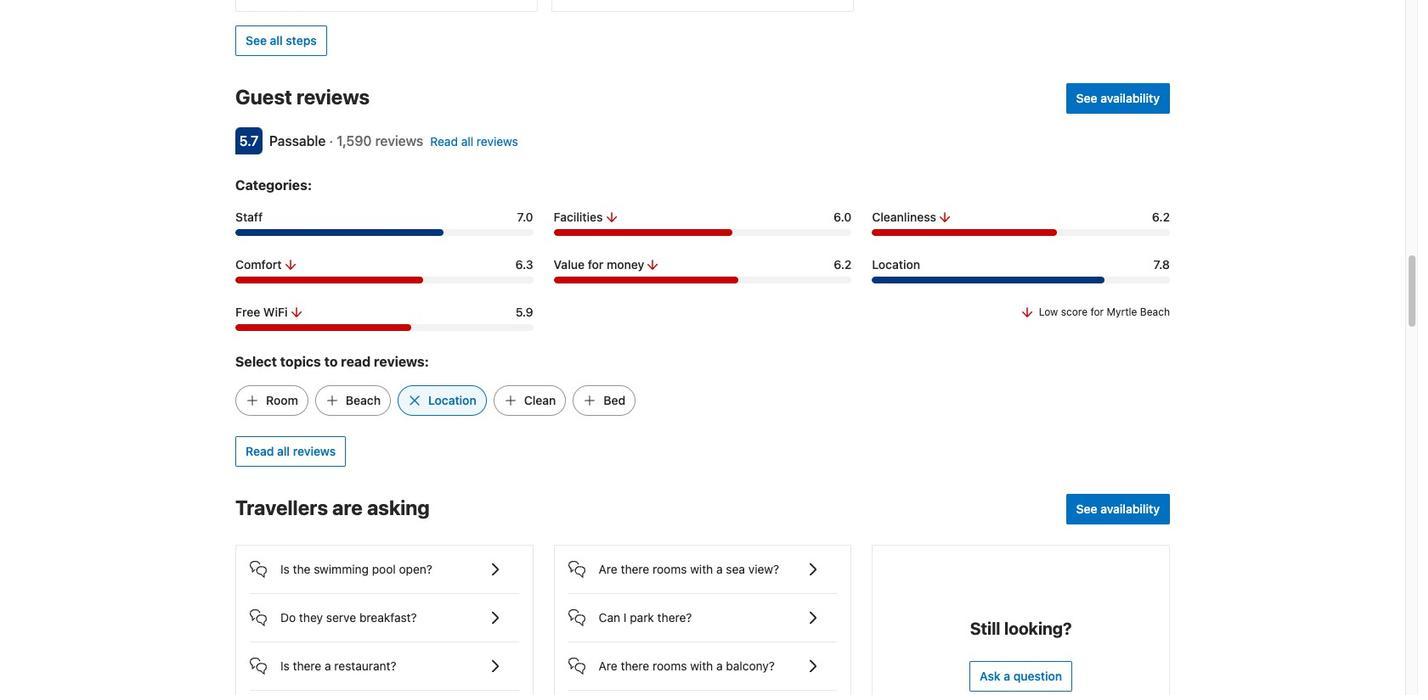 Task type: describe. For each thing, give the bounding box(es) containing it.
staff 7.0 meter
[[235, 229, 533, 236]]

·
[[329, 133, 333, 149]]

with for balcony?
[[690, 659, 713, 674]]

are there rooms with a balcony?
[[599, 659, 775, 674]]

reviews up 7.0
[[477, 134, 518, 149]]

is the swimming pool open? button
[[250, 546, 519, 580]]

still
[[970, 619, 1000, 639]]

room
[[266, 393, 298, 408]]

money
[[607, 257, 644, 272]]

6.0
[[834, 210, 852, 224]]

still looking?
[[970, 619, 1072, 639]]

the
[[293, 562, 310, 577]]

5.7
[[239, 133, 258, 149]]

reviews up the ·
[[296, 85, 370, 109]]

open?
[[399, 562, 432, 577]]

pool
[[372, 562, 396, 577]]

there for are there rooms with a balcony?
[[621, 659, 649, 674]]

can i park there?
[[599, 611, 692, 625]]

wifi
[[263, 305, 288, 320]]

rated okay element
[[269, 133, 326, 149]]

0 horizontal spatial location
[[428, 393, 476, 408]]

0 vertical spatial beach
[[1140, 306, 1170, 319]]

see all steps button
[[235, 26, 327, 56]]

can
[[599, 611, 620, 625]]

select
[[235, 354, 277, 370]]

comfort 6.3 meter
[[235, 277, 533, 284]]

all for the read all reviews button
[[277, 444, 290, 459]]

value for money 6.2 meter
[[554, 277, 852, 284]]

see for guest reviews
[[1076, 91, 1097, 105]]

0 horizontal spatial for
[[588, 257, 604, 272]]

do they serve breakfast?
[[280, 611, 417, 625]]

a inside ask a question button
[[1004, 670, 1010, 684]]

0 vertical spatial see
[[246, 33, 267, 48]]

low score for myrtle beach
[[1039, 306, 1170, 319]]

rooms for balcony?
[[653, 659, 687, 674]]

cleanliness
[[872, 210, 936, 224]]

1 vertical spatial beach
[[346, 393, 381, 408]]

see all steps
[[246, 33, 317, 48]]

read
[[341, 354, 371, 370]]

ask a question button
[[970, 662, 1072, 692]]

select topics to read reviews:
[[235, 354, 429, 370]]

read all reviews inside button
[[246, 444, 336, 459]]

question
[[1013, 670, 1062, 684]]

availability for travellers are asking
[[1100, 502, 1160, 517]]

bed
[[604, 393, 626, 408]]

restaurant?
[[334, 659, 396, 674]]

1 vertical spatial all
[[461, 134, 473, 149]]

6.3
[[515, 257, 533, 272]]

0 vertical spatial read all reviews
[[430, 134, 518, 149]]

swimming
[[314, 562, 369, 577]]

are
[[332, 496, 363, 520]]

facilities
[[554, 210, 603, 224]]

7.8
[[1153, 257, 1170, 272]]

review categories element
[[235, 175, 312, 195]]

is for is the swimming pool open?
[[280, 562, 290, 577]]

with for sea
[[690, 562, 713, 577]]

reviews right 1,590 on the left top of the page
[[375, 133, 423, 149]]

staff
[[235, 210, 263, 224]]

topics
[[280, 354, 321, 370]]

a inside are there rooms with a sea view? button
[[716, 562, 723, 577]]

view?
[[748, 562, 779, 577]]

see availability button for travellers are asking
[[1066, 495, 1170, 525]]

reviews:
[[374, 354, 429, 370]]

there?
[[657, 611, 692, 625]]

serve
[[326, 611, 356, 625]]

0 vertical spatial location
[[872, 257, 920, 272]]

6.2 for value for money
[[834, 257, 852, 272]]

travellers are asking
[[235, 496, 430, 520]]

there for are there rooms with a sea view?
[[621, 562, 649, 577]]

asking
[[367, 496, 430, 520]]



Task type: locate. For each thing, give the bounding box(es) containing it.
1 vertical spatial see availability
[[1076, 502, 1160, 517]]

2 with from the top
[[690, 659, 713, 674]]

1 horizontal spatial beach
[[1140, 306, 1170, 319]]

with left sea
[[690, 562, 713, 577]]

1 vertical spatial rooms
[[653, 659, 687, 674]]

a left sea
[[716, 562, 723, 577]]

1 vertical spatial see availability button
[[1066, 495, 1170, 525]]

score
[[1061, 306, 1088, 319]]

are inside are there rooms with a balcony? button
[[599, 659, 617, 674]]

for right "score" on the top
[[1090, 306, 1104, 319]]

1 with from the top
[[690, 562, 713, 577]]

myrtle
[[1107, 306, 1137, 319]]

reviews
[[296, 85, 370, 109], [375, 133, 423, 149], [477, 134, 518, 149], [293, 444, 336, 459]]

travellers
[[235, 496, 328, 520]]

a inside are there rooms with a balcony? button
[[716, 659, 723, 674]]

0 vertical spatial availability
[[1100, 91, 1160, 105]]

see for travellers are asking
[[1076, 502, 1097, 517]]

1 horizontal spatial read all reviews
[[430, 134, 518, 149]]

location down the cleanliness
[[872, 257, 920, 272]]

0 vertical spatial see availability
[[1076, 91, 1160, 105]]

0 vertical spatial are
[[599, 562, 617, 577]]

1 vertical spatial is
[[280, 659, 290, 674]]

0 vertical spatial with
[[690, 562, 713, 577]]

availability
[[1100, 91, 1160, 105], [1100, 502, 1160, 517]]

do
[[280, 611, 296, 625]]

steps
[[286, 33, 317, 48]]

1 rooms from the top
[[653, 562, 687, 577]]

for
[[588, 257, 604, 272], [1090, 306, 1104, 319]]

there down park
[[621, 659, 649, 674]]

7.0
[[517, 210, 533, 224]]

is
[[280, 562, 290, 577], [280, 659, 290, 674]]

1 vertical spatial availability
[[1100, 502, 1160, 517]]

low
[[1039, 306, 1058, 319]]

cleanliness 6.2 meter
[[872, 229, 1170, 236]]

2 availability from the top
[[1100, 502, 1160, 517]]

read all reviews
[[430, 134, 518, 149], [246, 444, 336, 459]]

rooms up the "there?"
[[653, 562, 687, 577]]

see availability button for guest reviews
[[1066, 83, 1170, 114]]

there inside button
[[293, 659, 321, 674]]

ask a question
[[980, 670, 1062, 684]]

do they serve breakfast? button
[[250, 595, 519, 629]]

beach right myrtle
[[1140, 306, 1170, 319]]

0 horizontal spatial beach
[[346, 393, 381, 408]]

balcony?
[[726, 659, 775, 674]]

guest reviews
[[235, 85, 370, 109]]

value
[[554, 257, 585, 272]]

read all reviews button
[[235, 437, 346, 467]]

i
[[624, 611, 627, 625]]

free wifi
[[235, 305, 288, 320]]

guest reviews element
[[235, 83, 1059, 111]]

a left balcony?
[[716, 659, 723, 674]]

guest
[[235, 85, 292, 109]]

see availability
[[1076, 91, 1160, 105], [1076, 502, 1160, 517]]

comfort
[[235, 257, 282, 272]]

0 vertical spatial 6.2
[[1152, 210, 1170, 224]]

categories:
[[235, 178, 312, 193]]

location down 'reviews:'
[[428, 393, 476, 408]]

are there rooms with a sea view?
[[599, 562, 779, 577]]

are for are there rooms with a sea view?
[[599, 562, 617, 577]]

2 is from the top
[[280, 659, 290, 674]]

0 vertical spatial see availability button
[[1066, 83, 1170, 114]]

location 7.8 meter
[[872, 277, 1170, 284]]

1 availability from the top
[[1100, 91, 1160, 105]]

there down they
[[293, 659, 321, 674]]

park
[[630, 611, 654, 625]]

are
[[599, 562, 617, 577], [599, 659, 617, 674]]

is the swimming pool open?
[[280, 562, 432, 577]]

0 vertical spatial is
[[280, 562, 290, 577]]

scored 5.7 element
[[235, 127, 263, 155]]

availability for guest reviews
[[1100, 91, 1160, 105]]

read
[[430, 134, 458, 149], [246, 444, 274, 459]]

reviews inside button
[[293, 444, 336, 459]]

read inside button
[[246, 444, 274, 459]]

see availability button
[[1066, 83, 1170, 114], [1066, 495, 1170, 525]]

sea
[[726, 562, 745, 577]]

looking?
[[1004, 619, 1072, 639]]

1 see availability button from the top
[[1066, 83, 1170, 114]]

see
[[246, 33, 267, 48], [1076, 91, 1097, 105], [1076, 502, 1097, 517]]

1 vertical spatial read all reviews
[[246, 444, 336, 459]]

is there a restaurant? button
[[250, 643, 519, 677]]

2 see availability button from the top
[[1066, 495, 1170, 525]]

are for are there rooms with a balcony?
[[599, 659, 617, 674]]

for right value
[[588, 257, 604, 272]]

there for is there a restaurant?
[[293, 659, 321, 674]]

is left the
[[280, 562, 290, 577]]

all for see all steps button
[[270, 33, 283, 48]]

1 vertical spatial 6.2
[[834, 257, 852, 272]]

2 vertical spatial see
[[1076, 502, 1097, 517]]

2 rooms from the top
[[653, 659, 687, 674]]

0 horizontal spatial read
[[246, 444, 274, 459]]

are inside are there rooms with a sea view? button
[[599, 562, 617, 577]]

is inside button
[[280, 659, 290, 674]]

with left balcony?
[[690, 659, 713, 674]]

there up park
[[621, 562, 649, 577]]

can i park there? button
[[568, 595, 837, 629]]

6.2
[[1152, 210, 1170, 224], [834, 257, 852, 272]]

breakfast?
[[359, 611, 417, 625]]

0 vertical spatial rooms
[[653, 562, 687, 577]]

1 are from the top
[[599, 562, 617, 577]]

0 horizontal spatial 6.2
[[834, 257, 852, 272]]

location
[[872, 257, 920, 272], [428, 393, 476, 408]]

see availability for travellers are asking
[[1076, 502, 1160, 517]]

1 vertical spatial see
[[1076, 91, 1097, 105]]

are there rooms with a balcony? button
[[568, 643, 837, 677]]

are down can
[[599, 659, 617, 674]]

is inside button
[[280, 562, 290, 577]]

2 see availability from the top
[[1076, 502, 1160, 517]]

see availability for guest reviews
[[1076, 91, 1160, 105]]

are up can
[[599, 562, 617, 577]]

1 vertical spatial with
[[690, 659, 713, 674]]

6.2 down 6.0
[[834, 257, 852, 272]]

1 vertical spatial location
[[428, 393, 476, 408]]

beach down read
[[346, 393, 381, 408]]

1 vertical spatial for
[[1090, 306, 1104, 319]]

5.9
[[515, 305, 533, 320]]

all
[[270, 33, 283, 48], [461, 134, 473, 149], [277, 444, 290, 459]]

are there rooms with a sea view? button
[[568, 546, 837, 580]]

clean
[[524, 393, 556, 408]]

a
[[716, 562, 723, 577], [325, 659, 331, 674], [716, 659, 723, 674], [1004, 670, 1010, 684]]

a inside the is there a restaurant? button
[[325, 659, 331, 674]]

1 horizontal spatial for
[[1090, 306, 1104, 319]]

there
[[621, 562, 649, 577], [293, 659, 321, 674], [621, 659, 649, 674]]

0 vertical spatial all
[[270, 33, 283, 48]]

1 horizontal spatial read
[[430, 134, 458, 149]]

passable
[[269, 133, 326, 149]]

1 vertical spatial read
[[246, 444, 274, 459]]

value for money
[[554, 257, 644, 272]]

a left restaurant?
[[325, 659, 331, 674]]

reviews up "travellers are asking"
[[293, 444, 336, 459]]

6.2 up 7.8
[[1152, 210, 1170, 224]]

rooms
[[653, 562, 687, 577], [653, 659, 687, 674]]

0 vertical spatial for
[[588, 257, 604, 272]]

with
[[690, 562, 713, 577], [690, 659, 713, 674]]

1,590
[[337, 133, 372, 149]]

0 vertical spatial read
[[430, 134, 458, 149]]

0 horizontal spatial read all reviews
[[246, 444, 336, 459]]

is there a restaurant?
[[280, 659, 396, 674]]

1 horizontal spatial location
[[872, 257, 920, 272]]

2 vertical spatial all
[[277, 444, 290, 459]]

a right ask at the bottom right of the page
[[1004, 670, 1010, 684]]

1 horizontal spatial 6.2
[[1152, 210, 1170, 224]]

free wifi 5.9 meter
[[235, 325, 533, 331]]

rooms down the "there?"
[[653, 659, 687, 674]]

is down "do"
[[280, 659, 290, 674]]

2 are from the top
[[599, 659, 617, 674]]

facilities 6.0 meter
[[554, 229, 852, 236]]

1 vertical spatial are
[[599, 659, 617, 674]]

is for is there a restaurant?
[[280, 659, 290, 674]]

ask
[[980, 670, 1001, 684]]

1 see availability from the top
[[1076, 91, 1160, 105]]

6.2 for cleanliness
[[1152, 210, 1170, 224]]

passable · 1,590 reviews
[[269, 133, 423, 149]]

to
[[324, 354, 338, 370]]

free
[[235, 305, 260, 320]]

they
[[299, 611, 323, 625]]

rooms for sea
[[653, 562, 687, 577]]

1 is from the top
[[280, 562, 290, 577]]

beach
[[1140, 306, 1170, 319], [346, 393, 381, 408]]



Task type: vqa. For each thing, say whether or not it's contained in the screenshot.
Are there rooms with a balcony?'s Are
yes



